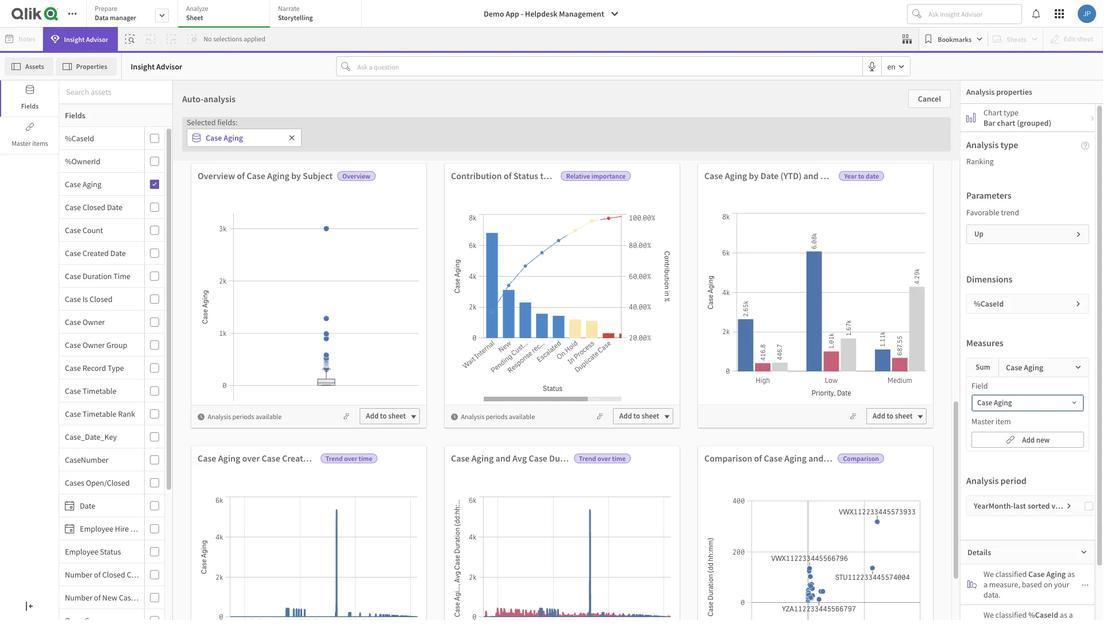 Task type: locate. For each thing, give the bounding box(es) containing it.
, for trend over time
[[453, 583, 462, 586]]

open
[[6, 180, 28, 192], [459, 180, 482, 192], [6, 483, 28, 495]]

case inside case owner menu item
[[65, 317, 81, 327]]

case duration time menu item
[[59, 265, 164, 288]]

fields up "%caseid" button
[[65, 110, 85, 121]]

menu
[[59, 127, 173, 620]]

1 add to sheet button from the left
[[360, 409, 420, 425]]

%caseid down dimensions
[[974, 299, 1004, 309]]

2 horizontal spatial sheet
[[895, 411, 913, 421]]

0 horizontal spatial add to sheet button
[[360, 409, 420, 425]]

master left item
[[971, 417, 994, 427]]

by
[[291, 170, 301, 182], [749, 170, 759, 182], [510, 180, 520, 192]]

available for the middle small icon
[[509, 412, 535, 421]]

auto-
[[182, 93, 204, 105]]

status down employee hire date menu item
[[100, 547, 121, 557]]

tab list
[[86, 0, 366, 29]]

master left items
[[12, 139, 31, 148]]

overview
[[198, 170, 235, 182], [342, 172, 370, 180]]

1 periods from the left
[[232, 412, 254, 421]]

employee down the employee hire date button
[[65, 547, 98, 557]]

1 vertical spatial type
[[108, 363, 124, 373]]

case aging button inside menu item
[[59, 179, 142, 189]]

type inside chart type bar chart (grouped)
[[1004, 107, 1019, 118]]

1 vertical spatial type
[[1001, 139, 1018, 151]]

deselect field image
[[288, 134, 295, 141]]

narrate
[[278, 4, 300, 13]]

by left (ytd) in the top of the page
[[749, 170, 759, 182]]

case aging up represents
[[65, 179, 101, 189]]

case aging up "master item"
[[977, 398, 1012, 408]]

sum button
[[967, 358, 999, 377]]

type right chart at the right top of the page
[[1004, 107, 1019, 118]]

0 horizontal spatial small image
[[198, 413, 205, 420]]

Search assets text field
[[59, 82, 173, 102]]

1 available from the left
[[256, 412, 282, 421]]

1 add to sheet from the left
[[366, 411, 406, 421]]

time down case created date menu item
[[113, 271, 130, 281]]

add to sheet button
[[360, 409, 420, 425], [613, 409, 673, 425], [866, 409, 927, 425]]

case aging
[[206, 133, 243, 143], [65, 179, 101, 189], [1006, 363, 1043, 373], [977, 398, 1012, 408]]

analyze sheet
[[186, 4, 208, 22]]

2 horizontal spatial add to sheet button
[[866, 409, 927, 425]]

values
[[1051, 501, 1074, 511]]

priority left relative
[[522, 180, 554, 192]]

1 vertical spatial created
[[282, 453, 313, 464]]

duration down case created date
[[83, 271, 112, 281]]

0 horizontal spatial sheet
[[388, 411, 406, 421]]

relative
[[566, 172, 590, 180]]

type for chart
[[1004, 107, 1019, 118]]

0 vertical spatial advisor
[[86, 35, 108, 43]]

ranking
[[966, 156, 994, 167]]

we classified case aging
[[984, 569, 1066, 580]]

case inside case timetable rank menu item
[[65, 409, 81, 419]]

type for analysis
[[1001, 139, 1018, 151]]

0 vertical spatial timetable
[[83, 386, 116, 396]]

number for number of closed cases
[[65, 570, 92, 580]]

sheet for the leftmost small icon's add to sheet button
[[388, 411, 406, 421]]

owner inside case owner group menu item
[[83, 340, 105, 350]]

duration up case closed date
[[68, 180, 104, 192]]

of inside 'menu item'
[[94, 570, 101, 580]]

0 horizontal spatial case aging button
[[59, 179, 142, 189]]

0 horizontal spatial created
[[83, 248, 109, 258]]

by right contribution
[[510, 180, 520, 192]]

add for the leftmost small icon's add to sheet button
[[366, 411, 379, 421]]

1 vertical spatial insight
[[131, 61, 155, 72]]

case closed date
[[65, 202, 122, 212]]

analysis type
[[966, 139, 1018, 151]]

by for case aging by date (ytd) and priority
[[749, 170, 759, 182]]

employee status button
[[59, 547, 142, 557]]

1 horizontal spatial trend over time
[[579, 454, 626, 463]]

duration inside open cases vs duration * bubble size represents number of high priority open cases
[[68, 180, 104, 192]]

duration
[[68, 180, 104, 192], [83, 271, 112, 281]]

case aging button up 'number'
[[59, 179, 142, 189]]

as
[[1067, 569, 1075, 580]]

2 horizontal spatial add to sheet
[[873, 411, 913, 421]]

status left 'overall'
[[513, 170, 538, 182]]

0 vertical spatial master
[[12, 139, 31, 148]]

0 horizontal spatial insight advisor
[[64, 35, 108, 43]]

time right "over"
[[126, 483, 147, 495]]

1 vertical spatial closed
[[90, 294, 112, 304]]

up
[[974, 229, 983, 239]]

2 timetable from the top
[[83, 409, 116, 419]]

0 vertical spatial number
[[65, 570, 92, 580]]

0 vertical spatial %caseid
[[65, 133, 94, 143]]

number of new cases
[[65, 593, 138, 603]]

advisor inside the insight advisor dropdown button
[[86, 35, 108, 43]]

insight
[[64, 35, 85, 43], [131, 61, 155, 72]]

small image for yearmonth-last sorted values
[[1066, 503, 1073, 510]]

number of closed cases menu item
[[59, 564, 164, 587]]

, for year to date
[[834, 389, 837, 398]]

case_date_key
[[65, 432, 117, 442]]

1 horizontal spatial status
[[513, 170, 538, 182]]

of right contribution
[[504, 170, 512, 182]]

1 vertical spatial %caseid
[[974, 299, 1004, 309]]

%ownerid menu item
[[59, 150, 164, 173]]

number of closed cases button
[[59, 570, 152, 580]]

bar
[[984, 118, 996, 128]]

case is closed
[[65, 294, 112, 304]]

case inside case timetable menu item
[[65, 386, 81, 396]]

of down fields:
[[237, 170, 245, 182]]

owner for case owner
[[83, 317, 105, 327]]

date inside case created date menu item
[[110, 248, 126, 258]]

open for open cases by priority type
[[459, 180, 482, 192]]

0 vertical spatial duration
[[68, 180, 104, 192]]

add to sheet button for the middle small icon
[[613, 409, 673, 425]]

date inside case closed date menu item
[[107, 202, 122, 212]]

fields up master items
[[21, 102, 39, 110]]

and
[[803, 170, 819, 182]]

1 owner from the top
[[83, 317, 105, 327]]

insight advisor down "data"
[[64, 35, 108, 43]]

1 vertical spatial number
[[65, 593, 92, 603]]

priority down en popup button
[[861, 81, 941, 114]]

vs
[[57, 180, 66, 192]]

%caseid button
[[59, 133, 142, 143]]

2 master items button from the left
[[1, 118, 59, 154]]

overview right subject
[[342, 172, 370, 180]]

available
[[256, 412, 282, 421], [509, 412, 535, 421]]

to
[[540, 170, 548, 182], [858, 172, 864, 180], [380, 411, 387, 421], [633, 411, 640, 421], [887, 411, 893, 421]]

1 vertical spatial case aging button
[[972, 395, 1084, 411]]

add to sheet for third add to sheet button from left
[[873, 411, 913, 421]]

2 owner from the top
[[83, 340, 105, 350]]

2 add to sheet button from the left
[[613, 409, 673, 425]]

1 horizontal spatial type
[[555, 180, 575, 192]]

case aging button up item
[[972, 395, 1084, 411]]

of for case
[[237, 170, 245, 182]]

142 button
[[369, 79, 726, 175]]

aging inside button
[[994, 398, 1012, 408]]

1 horizontal spatial advisor
[[156, 61, 182, 72]]

parameters
[[966, 190, 1011, 201]]

add
[[366, 411, 379, 421], [619, 411, 632, 421], [873, 411, 885, 421], [1022, 435, 1035, 445]]

overview for overview
[[342, 172, 370, 180]]

based
[[1022, 580, 1042, 590]]

by left subject
[[291, 170, 301, 182]]

cases open/closed
[[65, 478, 130, 488]]

1 vertical spatial timetable
[[83, 409, 116, 419]]

favorable trend
[[966, 207, 1019, 218]]

1 horizontal spatial trend
[[579, 454, 596, 463]]

1 horizontal spatial sheet
[[642, 411, 659, 421]]

employee up employee status
[[80, 524, 113, 534]]

open inside open cases vs duration * bubble size represents number of high priority open cases
[[6, 180, 28, 192]]

0 vertical spatial type
[[1004, 107, 1019, 118]]

demo
[[484, 9, 504, 19]]

1 horizontal spatial insight
[[131, 61, 155, 72]]

1 vertical spatial status
[[100, 547, 121, 557]]

1 vertical spatial employee
[[65, 547, 98, 557]]

0 horizontal spatial periods
[[232, 412, 254, 421]]

0 horizontal spatial ,
[[453, 583, 462, 586]]

status inside employee status menu item
[[100, 547, 121, 557]]

0 vertical spatial case aging button
[[59, 179, 142, 189]]

narrate storytelling
[[278, 4, 313, 22]]

1 horizontal spatial add to sheet
[[619, 411, 659, 421]]

0 vertical spatial time
[[113, 271, 130, 281]]

application
[[0, 0, 1103, 620]]

2 analysis periods available from the left
[[461, 412, 535, 421]]

status
[[513, 170, 538, 182], [100, 547, 121, 557]]

aging
[[224, 133, 243, 143], [267, 170, 289, 182], [600, 170, 622, 182], [725, 170, 747, 182], [83, 179, 101, 189], [1024, 363, 1043, 373], [994, 398, 1012, 408], [218, 453, 240, 464], [1046, 569, 1066, 580]]

closed
[[83, 202, 105, 212], [90, 294, 112, 304], [102, 570, 125, 580]]

1 vertical spatial ,
[[453, 583, 462, 586]]

case duration time button
[[59, 271, 142, 281]]

periods for the middle small icon
[[486, 412, 508, 421]]

1 horizontal spatial analysis periods available
[[461, 412, 535, 421]]

0 horizontal spatial trend
[[326, 454, 343, 463]]

,
[[834, 389, 837, 398], [453, 583, 462, 586]]

0 vertical spatial type
[[555, 180, 575, 192]]

number inside 'menu item'
[[65, 570, 92, 580]]

0 vertical spatial employee
[[80, 524, 113, 534]]

open for open cases vs duration * bubble size represents number of high priority open cases
[[6, 180, 28, 192]]

employee hire date menu item
[[59, 518, 164, 541]]

3 sheet from the left
[[895, 411, 913, 421]]

1 sheet from the left
[[388, 411, 406, 421]]

case timetable rank menu item
[[59, 403, 164, 426]]

timetable up case_date_key button
[[83, 409, 116, 419]]

sheet
[[388, 411, 406, 421], [642, 411, 659, 421], [895, 411, 913, 421]]

0 horizontal spatial insight
[[64, 35, 85, 43]]

master
[[12, 139, 31, 148], [971, 417, 994, 427]]

employee for employee status
[[65, 547, 98, 557]]

0 vertical spatial owner
[[83, 317, 105, 327]]

2 sheet from the left
[[642, 411, 659, 421]]

1 vertical spatial insight advisor
[[131, 61, 182, 72]]

case aging inside menu item
[[65, 179, 101, 189]]

open for open & resolved cases over time
[[6, 483, 28, 495]]

over
[[242, 453, 260, 464], [344, 454, 357, 463], [597, 454, 611, 463]]

year
[[844, 172, 857, 180]]

3 add to sheet from the left
[[873, 411, 913, 421]]

advisor up auto-
[[156, 61, 182, 72]]

management
[[559, 9, 604, 19]]

number left new
[[65, 593, 92, 603]]

add to sheet
[[366, 411, 406, 421], [619, 411, 659, 421], [873, 411, 913, 421]]

insight advisor down smart search icon at top left
[[131, 61, 182, 72]]

0 horizontal spatial available
[[256, 412, 282, 421]]

subject
[[303, 170, 333, 182]]

2 number from the top
[[65, 593, 92, 603]]

1 horizontal spatial available
[[509, 412, 535, 421]]

0 horizontal spatial master
[[12, 139, 31, 148]]

0 horizontal spatial fields
[[21, 102, 39, 110]]

2 time from the left
[[612, 454, 626, 463]]

insight down smart search icon at top left
[[131, 61, 155, 72]]

type
[[555, 180, 575, 192], [108, 363, 124, 373]]

last
[[1013, 501, 1026, 511]]

1 horizontal spatial %caseid
[[974, 299, 1004, 309]]

0 horizontal spatial analysis periods available
[[208, 412, 282, 421]]

type down chart
[[1001, 139, 1018, 151]]

arrow down image
[[1069, 396, 1079, 410]]

0 horizontal spatial by
[[291, 170, 301, 182]]

of inside menu item
[[94, 593, 101, 603]]

0 vertical spatial insight
[[64, 35, 85, 43]]

1 vertical spatial owner
[[83, 340, 105, 350]]

case owner button
[[59, 317, 142, 327]]

yearmonth-
[[974, 501, 1013, 511]]

2 available from the left
[[509, 412, 535, 421]]

1 horizontal spatial periods
[[486, 412, 508, 421]]

master items button
[[0, 118, 59, 154], [1, 118, 59, 154]]

case aging button
[[59, 179, 142, 189], [972, 395, 1084, 411]]

field
[[971, 381, 988, 391]]

small image for up
[[1075, 228, 1082, 241]]

of
[[237, 170, 245, 182], [504, 170, 512, 182], [129, 192, 136, 204], [94, 570, 101, 580], [94, 593, 101, 603]]

1 horizontal spatial by
[[510, 180, 520, 192]]

type left importance
[[555, 180, 575, 192]]

owner up case owner group
[[83, 317, 105, 327]]

number of closed cases
[[65, 570, 146, 580]]

timetable for case timetable rank
[[83, 409, 116, 419]]

1 horizontal spatial master
[[971, 417, 994, 427]]

timetable up case timetable rank
[[83, 386, 116, 396]]

1 vertical spatial advisor
[[156, 61, 182, 72]]

0 horizontal spatial overview
[[198, 170, 235, 182]]

sheet
[[186, 13, 203, 22]]

number down employee status
[[65, 570, 92, 580]]

case inside case count menu item
[[65, 225, 81, 235]]

0 horizontal spatial add to sheet
[[366, 411, 406, 421]]

insight up properties button
[[64, 35, 85, 43]]

owner
[[83, 317, 105, 327], [83, 340, 105, 350]]

date menu item
[[59, 495, 164, 518]]

fields button
[[0, 80, 59, 117], [1, 80, 59, 117], [59, 104, 173, 127]]

1 horizontal spatial overview
[[342, 172, 370, 180]]

small image
[[1089, 115, 1096, 122], [1075, 228, 1082, 241], [1075, 364, 1082, 371], [1066, 503, 1073, 510], [1081, 549, 1088, 556], [1082, 582, 1089, 589]]

by for open cases by priority type
[[510, 180, 520, 192]]

1 horizontal spatial insight advisor
[[131, 61, 182, 72]]

closed for of
[[102, 570, 125, 580]]

selections
[[213, 34, 242, 43]]

0 vertical spatial insight advisor
[[64, 35, 108, 43]]

0 horizontal spatial type
[[108, 363, 124, 373]]

overview for overview of case aging by subject
[[198, 170, 235, 182]]

1 horizontal spatial ,
[[834, 389, 837, 398]]

2 horizontal spatial by
[[749, 170, 759, 182]]

2 periods from the left
[[486, 412, 508, 421]]

2 trend over time from the left
[[579, 454, 626, 463]]

app
[[506, 9, 519, 19]]

new
[[102, 593, 117, 603]]

owner inside case owner menu item
[[83, 317, 105, 327]]

created
[[83, 248, 109, 258], [282, 453, 313, 464]]

1 vertical spatial duration
[[83, 271, 112, 281]]

priority up selected
[[137, 81, 218, 114]]

small image
[[1075, 300, 1082, 307], [198, 413, 205, 420], [451, 413, 458, 420]]

0 horizontal spatial %caseid
[[65, 133, 94, 143]]

0 vertical spatial created
[[83, 248, 109, 258]]

fields:
[[217, 117, 238, 128]]

bar chart image
[[966, 113, 976, 122]]

2 vertical spatial closed
[[102, 570, 125, 580]]

case aging right the "sum" button
[[1006, 363, 1043, 373]]

1 timetable from the top
[[83, 386, 116, 396]]

tab list containing prepare
[[86, 0, 366, 29]]

advisor down "data"
[[86, 35, 108, 43]]

analysis periods available
[[208, 412, 282, 421], [461, 412, 535, 421]]

type right record at left
[[108, 363, 124, 373]]

case is closed menu item
[[59, 288, 164, 311]]

closed inside 'menu item'
[[102, 570, 125, 580]]

2 add to sheet from the left
[[619, 411, 659, 421]]

case closed date menu item
[[59, 196, 164, 219]]

%caseid up %ownerid
[[65, 133, 94, 143]]

of left high
[[129, 192, 136, 204]]

year to date
[[844, 172, 879, 180]]

case aging over case created date
[[198, 453, 333, 464]]

help image
[[1081, 142, 1089, 150]]

time inside "menu item"
[[113, 271, 130, 281]]

1 horizontal spatial add to sheet button
[[613, 409, 673, 425]]

of left new
[[94, 593, 101, 603]]

1 vertical spatial master
[[971, 417, 994, 427]]

number for number of new cases
[[65, 593, 92, 603]]

0 horizontal spatial advisor
[[86, 35, 108, 43]]

1 number from the top
[[65, 570, 92, 580]]

sheet for the middle small icon's add to sheet button
[[642, 411, 659, 421]]

case aging menu item
[[59, 173, 164, 196]]

number inside menu item
[[65, 593, 92, 603]]

0 horizontal spatial time
[[359, 454, 372, 463]]

overview up cases
[[198, 170, 235, 182]]

2 trend from the left
[[579, 454, 596, 463]]

assets button
[[5, 57, 53, 76]]

cases inside the low priority cases 203
[[946, 81, 1011, 114]]

cases inside open cases vs duration * bubble size represents number of high priority open cases
[[30, 180, 55, 192]]

of down employee status "button"
[[94, 570, 101, 580]]

bubble
[[12, 192, 38, 204]]

cases open/closed menu item
[[59, 472, 164, 495]]

0 horizontal spatial trend over time
[[326, 454, 372, 463]]

0 vertical spatial status
[[513, 170, 538, 182]]

0 vertical spatial ,
[[834, 389, 837, 398]]

owner up record at left
[[83, 340, 105, 350]]

case inside case owner group menu item
[[65, 340, 81, 350]]

demo app - helpdesk management
[[484, 9, 604, 19]]

1 trend from the left
[[326, 454, 343, 463]]

1 horizontal spatial time
[[612, 454, 626, 463]]

measure,
[[989, 580, 1020, 590]]

0 horizontal spatial status
[[100, 547, 121, 557]]

of for new
[[94, 593, 101, 603]]

case inside case created date menu item
[[65, 248, 81, 258]]

small image inside up button
[[1075, 228, 1082, 241]]

duration inside case duration time "menu item"
[[83, 271, 112, 281]]



Task type: describe. For each thing, give the bounding box(es) containing it.
case created date menu item
[[59, 242, 164, 265]]

helpdesk
[[525, 9, 557, 19]]

insight advisor inside the insight advisor dropdown button
[[64, 35, 108, 43]]

1 horizontal spatial over
[[344, 454, 357, 463]]

available for the leftmost small icon
[[256, 412, 282, 421]]

case record type
[[65, 363, 124, 373]]

add for third add to sheet button from left
[[873, 411, 885, 421]]

analyze
[[186, 4, 208, 13]]

open cases vs duration * bubble size represents number of high priority open cases
[[6, 180, 228, 204]]

over
[[105, 483, 125, 495]]

aging inside menu item
[[83, 179, 101, 189]]

employee status menu item
[[59, 541, 164, 564]]

on
[[1044, 580, 1052, 590]]

2 horizontal spatial over
[[597, 454, 611, 463]]

case_date_key button
[[59, 432, 142, 442]]

properties
[[996, 87, 1032, 97]]

add to sheet for the leftmost small icon's add to sheet button
[[366, 411, 406, 421]]

timetable for case timetable
[[83, 386, 116, 396]]

open cases menu item
[[59, 610, 164, 620]]

Ask a question text field
[[355, 57, 863, 76]]

master for master items
[[12, 139, 31, 148]]

details
[[967, 548, 991, 558]]

1 master items button from the left
[[0, 118, 59, 154]]

case aging by date (ytd) and priority
[[704, 170, 850, 182]]

menu containing %caseid
[[59, 127, 173, 620]]

james peterson image
[[1078, 5, 1096, 23]]

0 horizontal spatial over
[[242, 453, 260, 464]]

add inside 'button'
[[1022, 435, 1035, 445]]

trend
[[1001, 207, 1019, 218]]

storytelling
[[278, 13, 313, 22]]

low
[[809, 81, 856, 114]]

bookmarks button
[[922, 30, 985, 48]]

cases open/closed button
[[59, 478, 142, 488]]

type inside menu item
[[108, 363, 124, 373]]

case inside case duration time "menu item"
[[65, 271, 81, 281]]

high
[[81, 81, 132, 114]]

%caseid inside menu item
[[65, 133, 94, 143]]

analysis
[[204, 93, 236, 105]]

1 horizontal spatial case aging button
[[972, 395, 1084, 411]]

2 horizontal spatial small image
[[1075, 300, 1082, 307]]

as a measure, based on your data.
[[984, 569, 1075, 600]]

chart
[[997, 118, 1015, 128]]

owner for case owner group
[[83, 340, 105, 350]]

1 horizontal spatial small image
[[451, 413, 458, 420]]

date button
[[59, 501, 142, 511]]

case created date button
[[59, 248, 142, 258]]

favorable
[[966, 207, 999, 218]]

1 time from the left
[[359, 454, 372, 463]]

resolved
[[38, 483, 76, 495]]

case inside case aging menu item
[[65, 179, 81, 189]]

priority right and
[[820, 170, 850, 182]]

date inside date menu item
[[80, 501, 95, 511]]

en
[[887, 61, 896, 72]]

case inside case is closed menu item
[[65, 294, 81, 304]]

prepare
[[95, 4, 117, 13]]

1 vertical spatial time
[[126, 483, 147, 495]]

%caseid menu item
[[59, 127, 164, 150]]

3 add to sheet button from the left
[[866, 409, 927, 425]]

add for the middle small icon's add to sheet button
[[619, 411, 632, 421]]

-
[[521, 9, 523, 19]]

demo app - helpdesk management button
[[477, 5, 626, 23]]

cancel
[[918, 94, 941, 104]]

yearmonth-last sorted values
[[974, 501, 1074, 511]]

case aging down fields:
[[206, 133, 243, 143]]

applied
[[244, 34, 265, 43]]

employee hire date button
[[59, 524, 152, 534]]

relative importance
[[566, 172, 626, 180]]

properties button
[[56, 57, 116, 76]]

1 horizontal spatial created
[[282, 453, 313, 464]]

overall
[[550, 170, 577, 182]]

properties
[[76, 62, 107, 70]]

selected fields:
[[187, 117, 238, 128]]

measures
[[966, 337, 1003, 349]]

of for status
[[504, 170, 512, 182]]

case inside case record type menu item
[[65, 363, 81, 373]]

number of new cases menu item
[[59, 587, 164, 610]]

small image for details
[[1081, 549, 1088, 556]]

open/closed
[[86, 478, 130, 488]]

chart type bar chart (grouped)
[[984, 107, 1051, 128]]

case record type button
[[59, 363, 142, 373]]

manager
[[110, 13, 136, 22]]

case timetable rank button
[[59, 409, 142, 419]]

sum
[[976, 363, 990, 372]]

priority inside the low priority cases 203
[[861, 81, 941, 114]]

%ownerid
[[65, 156, 100, 166]]

case inside case aging button
[[977, 398, 992, 408]]

case timetable menu item
[[59, 380, 164, 403]]

bookmarks
[[938, 35, 972, 43]]

case timetable button
[[59, 386, 142, 396]]

priority
[[156, 192, 184, 204]]

(grouped)
[[1017, 118, 1051, 128]]

link image
[[1006, 433, 1015, 447]]

master item
[[971, 417, 1011, 427]]

record
[[83, 363, 106, 373]]

72
[[157, 114, 212, 173]]

application containing 72
[[0, 0, 1103, 620]]

no selections applied
[[204, 34, 265, 43]]

case record type menu item
[[59, 357, 164, 380]]

assets
[[25, 62, 44, 70]]

open cases by priority type
[[459, 180, 575, 192]]

tab list inside application
[[86, 0, 366, 29]]

analyze image
[[967, 580, 977, 589]]

case owner group
[[65, 340, 127, 350]]

master for master item
[[971, 417, 994, 427]]

case owner group menu item
[[59, 334, 164, 357]]

open
[[186, 192, 205, 204]]

add to sheet button for the leftmost small icon
[[360, 409, 420, 425]]

cases inside high priority cases 72
[[222, 81, 288, 114]]

closed for is
[[90, 294, 112, 304]]

selections tool image
[[903, 34, 912, 44]]

contribution
[[451, 170, 502, 182]]

cases inside 'menu item'
[[127, 570, 146, 580]]

0 vertical spatial closed
[[83, 202, 105, 212]]

comparison
[[843, 454, 879, 463]]

1 analysis periods available from the left
[[208, 412, 282, 421]]

smart search image
[[126, 34, 135, 44]]

casenumber button
[[59, 455, 142, 465]]

small image for case aging
[[1075, 364, 1082, 371]]

of inside open cases vs duration * bubble size represents number of high priority open cases
[[129, 192, 136, 204]]

employee status
[[65, 547, 121, 557]]

analysis period
[[966, 475, 1026, 487]]

Ask Insight Advisor text field
[[926, 5, 1021, 23]]

1 horizontal spatial fields
[[65, 110, 85, 121]]

add new
[[1022, 435, 1050, 445]]

add new button
[[971, 432, 1084, 448]]

periods for the leftmost small icon
[[232, 412, 254, 421]]

case owner menu item
[[59, 311, 164, 334]]

casenumber menu item
[[59, 449, 164, 472]]

en button
[[882, 57, 910, 76]]

insight inside dropdown button
[[64, 35, 85, 43]]

chart
[[984, 107, 1002, 118]]

created inside menu item
[[83, 248, 109, 258]]

add to sheet for the middle small icon's add to sheet button
[[619, 411, 659, 421]]

date inside employee hire date menu item
[[130, 524, 146, 534]]

contribution of status to overall case aging
[[451, 170, 622, 182]]

hire
[[115, 524, 129, 534]]

of for closed
[[94, 570, 101, 580]]

priority inside high priority cases 72
[[137, 81, 218, 114]]

cases
[[206, 192, 228, 204]]

employee hire date
[[80, 524, 146, 534]]

cancel button
[[908, 90, 951, 108]]

case count menu item
[[59, 219, 164, 242]]

represents
[[56, 192, 96, 204]]

open & resolved cases over time
[[6, 483, 147, 495]]

%ownerid button
[[59, 156, 142, 166]]

rank
[[118, 409, 135, 419]]

employee for employee hire date
[[80, 524, 113, 534]]

a
[[984, 580, 988, 590]]

sheet for third add to sheet button from left
[[895, 411, 913, 421]]

low priority cases 203
[[809, 81, 1011, 173]]

203
[[869, 114, 951, 173]]

case is closed button
[[59, 294, 142, 304]]

importance
[[591, 172, 626, 180]]

case_date_key menu item
[[59, 426, 164, 449]]

case inside case closed date menu item
[[65, 202, 81, 212]]

case duration time
[[65, 271, 130, 281]]

1 trend over time from the left
[[326, 454, 372, 463]]



Task type: vqa. For each thing, say whether or not it's contained in the screenshot.
<Inherited>. at right
no



